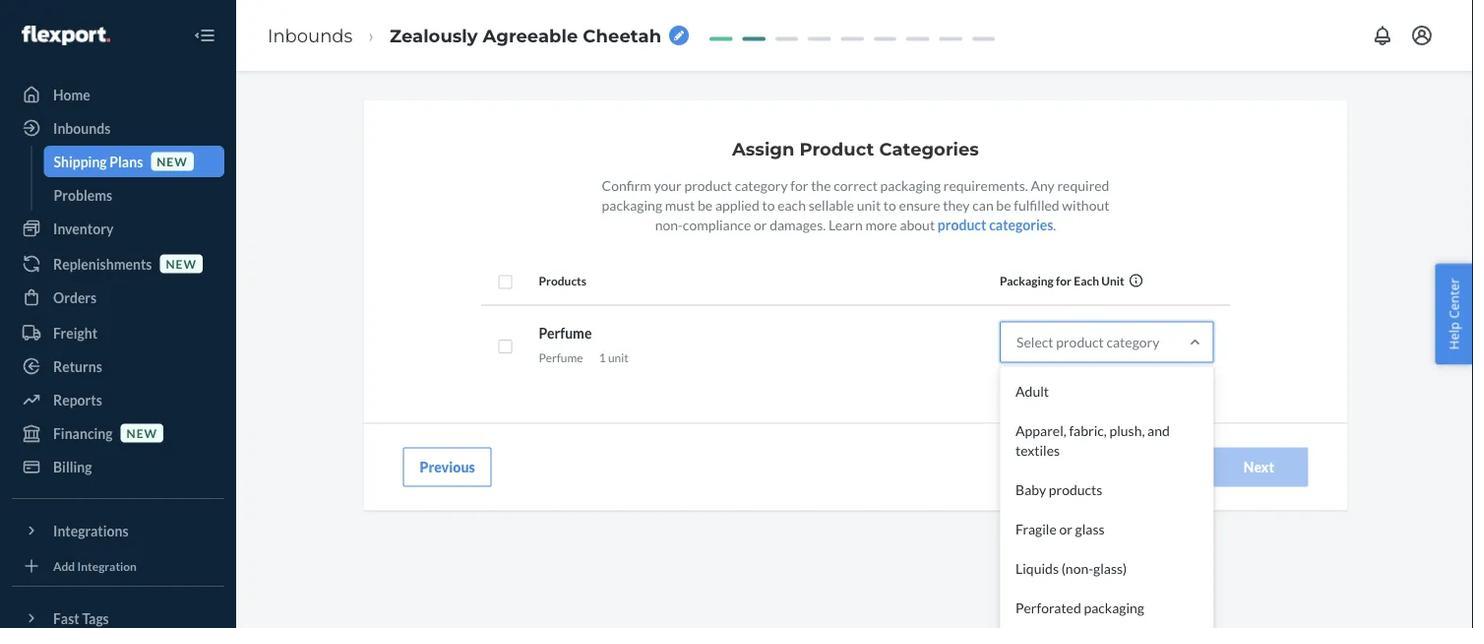 Task type: describe. For each thing, give the bounding box(es) containing it.
assign product categories
[[733, 138, 980, 160]]

apparel,
[[1016, 421, 1067, 438]]

1
[[599, 350, 606, 364]]

billing
[[53, 458, 92, 475]]

plush,
[[1110, 421, 1145, 438]]

reports
[[53, 391, 102, 408]]

select product category
[[1017, 334, 1160, 350]]

home
[[53, 86, 90, 103]]

integrations button
[[12, 515, 224, 546]]

financing
[[53, 425, 113, 442]]

new for financing
[[127, 426, 158, 440]]

add integration
[[53, 559, 137, 573]]

packaging
[[1000, 274, 1054, 288]]

fulfilled
[[1014, 196, 1060, 213]]

fast tags button
[[12, 603, 224, 628]]

perfume perfume
[[539, 324, 592, 364]]

products
[[539, 274, 587, 288]]

previous
[[420, 459, 475, 475]]

orders
[[53, 289, 97, 306]]

integrations
[[53, 522, 129, 539]]

1 horizontal spatial for
[[1056, 274, 1072, 288]]

adult
[[1016, 382, 1050, 399]]

breadcrumbs navigation
[[252, 7, 705, 64]]

fragile
[[1016, 520, 1057, 536]]

zealously agreeable cheetah
[[390, 25, 662, 46]]

orders link
[[12, 282, 224, 313]]

help
[[1446, 322, 1464, 350]]

product
[[800, 138, 875, 160]]

apparel, fabric, plush, and textiles
[[1016, 421, 1170, 458]]

fragile or glass
[[1016, 520, 1105, 536]]

unit inside confirm your product category for the correct packaging requirements. any required packaging must be applied to each sellable unit to ensure they can be fulfilled without non-compliance or damages. learn more about
[[857, 196, 881, 213]]

1 horizontal spatial packaging
[[881, 177, 941, 193]]

any
[[1031, 177, 1055, 193]]

applied
[[716, 196, 760, 213]]

unit
[[1102, 274, 1125, 288]]

non-
[[655, 216, 683, 233]]

close navigation image
[[193, 24, 217, 47]]

integration
[[77, 559, 137, 573]]

glass
[[1076, 520, 1105, 536]]

2 vertical spatial packaging
[[1085, 598, 1145, 615]]

categories
[[880, 138, 980, 160]]

1 to from the left
[[763, 196, 775, 213]]

each
[[1074, 274, 1100, 288]]

inbounds inside "breadcrumbs" 'navigation'
[[268, 25, 353, 46]]

new for replenishments
[[166, 256, 197, 271]]

perforated packaging
[[1016, 598, 1145, 615]]

baby products
[[1016, 480, 1103, 497]]

without
[[1063, 196, 1110, 213]]

center
[[1446, 278, 1464, 319]]

returns link
[[12, 351, 224, 382]]

glass)
[[1094, 559, 1128, 576]]

confirm
[[602, 177, 652, 193]]

problems
[[54, 187, 112, 203]]

.
[[1054, 216, 1057, 233]]

new for shipping plans
[[157, 154, 188, 168]]

freight
[[53, 324, 98, 341]]

1 vertical spatial or
[[1060, 520, 1073, 536]]

ensure
[[899, 196, 941, 213]]

each
[[778, 196, 806, 213]]

correct
[[834, 177, 878, 193]]

confirm your product category for the correct packaging requirements. any required packaging must be applied to each sellable unit to ensure they can be fulfilled without non-compliance or damages. learn more about
[[602, 177, 1110, 233]]

the
[[811, 177, 831, 193]]

reports link
[[12, 384, 224, 415]]

next button
[[1211, 447, 1309, 487]]

perforated
[[1016, 598, 1082, 615]]

inventory link
[[12, 213, 224, 244]]

select
[[1017, 334, 1054, 350]]

agreeable
[[483, 25, 578, 46]]

more
[[866, 216, 898, 233]]

sellable
[[809, 196, 855, 213]]

cheetah
[[583, 25, 662, 46]]

required
[[1058, 177, 1110, 193]]

square image
[[498, 274, 513, 290]]

and
[[1148, 421, 1170, 438]]

category inside confirm your product category for the correct packaging requirements. any required packaging must be applied to each sellable unit to ensure they can be fulfilled without non-compliance or damages. learn more about
[[735, 177, 788, 193]]

tags
[[82, 610, 109, 627]]

shipping
[[54, 153, 107, 170]]

product categories button
[[938, 214, 1054, 234]]

next
[[1244, 459, 1275, 475]]



Task type: vqa. For each thing, say whether or not it's contained in the screenshot.
the middle product
yes



Task type: locate. For each thing, give the bounding box(es) containing it.
assign
[[733, 138, 795, 160]]

0 horizontal spatial or
[[754, 216, 767, 233]]

0 horizontal spatial product
[[685, 177, 732, 193]]

new right plans
[[157, 154, 188, 168]]

or left glass
[[1060, 520, 1073, 536]]

0 horizontal spatial unit
[[608, 350, 629, 364]]

previous button
[[403, 447, 492, 487]]

freight link
[[12, 317, 224, 349]]

liquids
[[1016, 559, 1059, 576]]

2 be from the left
[[997, 196, 1012, 213]]

problems link
[[44, 179, 224, 211]]

0 horizontal spatial inbounds
[[53, 120, 111, 136]]

0 vertical spatial unit
[[857, 196, 881, 213]]

returns
[[53, 358, 102, 375]]

perfume inside perfume perfume
[[539, 350, 584, 364]]

2 to from the left
[[884, 196, 897, 213]]

home link
[[12, 79, 224, 110]]

fast
[[53, 610, 79, 627]]

learn
[[829, 216, 863, 233]]

or down applied
[[754, 216, 767, 233]]

1 vertical spatial perfume
[[539, 350, 584, 364]]

1 horizontal spatial unit
[[857, 196, 881, 213]]

fabric,
[[1070, 421, 1107, 438]]

0 horizontal spatial to
[[763, 196, 775, 213]]

product down they
[[938, 216, 987, 233]]

your
[[654, 177, 682, 193]]

2 horizontal spatial packaging
[[1085, 598, 1145, 615]]

1 vertical spatial product
[[938, 216, 987, 233]]

perfume
[[539, 324, 592, 341], [539, 350, 584, 364]]

perfume left "1"
[[539, 350, 584, 364]]

2 perfume from the top
[[539, 350, 584, 364]]

0 horizontal spatial packaging
[[602, 196, 663, 213]]

packaging down glass)
[[1085, 598, 1145, 615]]

be
[[698, 196, 713, 213], [997, 196, 1012, 213]]

categories
[[990, 216, 1054, 233]]

fast tags
[[53, 610, 109, 627]]

0 vertical spatial perfume
[[539, 324, 592, 341]]

product categories .
[[938, 216, 1057, 233]]

0 vertical spatial product
[[685, 177, 732, 193]]

1 perfume from the top
[[539, 324, 592, 341]]

perfume down products
[[539, 324, 592, 341]]

1 horizontal spatial product
[[938, 216, 987, 233]]

product inside confirm your product category for the correct packaging requirements. any required packaging must be applied to each sellable unit to ensure they can be fulfilled without non-compliance or damages. learn more about
[[685, 177, 732, 193]]

to left each
[[763, 196, 775, 213]]

packaging
[[881, 177, 941, 193], [602, 196, 663, 213], [1085, 598, 1145, 615]]

0 vertical spatial new
[[157, 154, 188, 168]]

1 vertical spatial category
[[1107, 334, 1160, 350]]

replenishments
[[53, 256, 152, 272]]

inbounds
[[268, 25, 353, 46], [53, 120, 111, 136]]

requirements.
[[944, 177, 1029, 193]]

1 horizontal spatial be
[[997, 196, 1012, 213]]

new up orders link
[[166, 256, 197, 271]]

0 horizontal spatial category
[[735, 177, 788, 193]]

for left the each on the right of page
[[1056, 274, 1072, 288]]

for inside confirm your product category for the correct packaging requirements. any required packaging must be applied to each sellable unit to ensure they can be fulfilled without non-compliance or damages. learn more about
[[791, 177, 809, 193]]

unit
[[857, 196, 881, 213], [608, 350, 629, 364]]

1 vertical spatial packaging
[[602, 196, 663, 213]]

textiles
[[1016, 441, 1060, 458]]

zealously
[[390, 25, 478, 46]]

1 unit
[[599, 350, 629, 364]]

packaging down confirm
[[602, 196, 663, 213]]

1 vertical spatial inbounds link
[[12, 112, 224, 144]]

to up the more
[[884, 196, 897, 213]]

pencil alt image
[[675, 31, 684, 41]]

0 vertical spatial packaging
[[881, 177, 941, 193]]

must
[[665, 196, 695, 213]]

square image
[[498, 338, 513, 354]]

for up each
[[791, 177, 809, 193]]

compliance
[[683, 216, 752, 233]]

0 horizontal spatial inbounds link
[[12, 112, 224, 144]]

new down reports link
[[127, 426, 158, 440]]

category up applied
[[735, 177, 788, 193]]

(non-
[[1062, 559, 1094, 576]]

inbounds link inside "breadcrumbs" 'navigation'
[[268, 25, 353, 46]]

can
[[973, 196, 994, 213]]

new
[[157, 154, 188, 168], [166, 256, 197, 271], [127, 426, 158, 440]]

0 vertical spatial inbounds
[[268, 25, 353, 46]]

flexport logo image
[[22, 26, 110, 45]]

1 horizontal spatial to
[[884, 196, 897, 213]]

0 vertical spatial inbounds link
[[268, 25, 353, 46]]

0 horizontal spatial be
[[698, 196, 713, 213]]

damages.
[[770, 216, 826, 233]]

be up compliance at the top of page
[[698, 196, 713, 213]]

1 horizontal spatial category
[[1107, 334, 1160, 350]]

1 vertical spatial unit
[[608, 350, 629, 364]]

category down unit
[[1107, 334, 1160, 350]]

1 horizontal spatial inbounds
[[268, 25, 353, 46]]

packaging up ensure
[[881, 177, 941, 193]]

1 be from the left
[[698, 196, 713, 213]]

inbounds link
[[268, 25, 353, 46], [12, 112, 224, 144]]

2 horizontal spatial product
[[1057, 334, 1104, 350]]

products
[[1049, 480, 1103, 497]]

baby
[[1016, 480, 1047, 497]]

or inside confirm your product category for the correct packaging requirements. any required packaging must be applied to each sellable unit to ensure they can be fulfilled without non-compliance or damages. learn more about
[[754, 216, 767, 233]]

add
[[53, 559, 75, 573]]

open account menu image
[[1411, 24, 1435, 47]]

1 horizontal spatial inbounds link
[[268, 25, 353, 46]]

plans
[[110, 153, 143, 170]]

they
[[943, 196, 970, 213]]

product up the must
[[685, 177, 732, 193]]

0 vertical spatial or
[[754, 216, 767, 233]]

liquids (non-glass)
[[1016, 559, 1128, 576]]

to
[[763, 196, 775, 213], [884, 196, 897, 213]]

billing link
[[12, 451, 224, 482]]

1 vertical spatial for
[[1056, 274, 1072, 288]]

2 vertical spatial new
[[127, 426, 158, 440]]

category
[[735, 177, 788, 193], [1107, 334, 1160, 350]]

1 vertical spatial inbounds
[[53, 120, 111, 136]]

help center button
[[1436, 264, 1474, 365]]

1 vertical spatial new
[[166, 256, 197, 271]]

about
[[900, 216, 935, 233]]

unit up the more
[[857, 196, 881, 213]]

be right can
[[997, 196, 1012, 213]]

packaging for each unit
[[1000, 274, 1125, 288]]

inventory
[[53, 220, 114, 237]]

unit right "1"
[[608, 350, 629, 364]]

shipping plans
[[54, 153, 143, 170]]

0 vertical spatial for
[[791, 177, 809, 193]]

for
[[791, 177, 809, 193], [1056, 274, 1072, 288]]

2 vertical spatial product
[[1057, 334, 1104, 350]]

1 horizontal spatial or
[[1060, 520, 1073, 536]]

help center
[[1446, 278, 1464, 350]]

product
[[685, 177, 732, 193], [938, 216, 987, 233], [1057, 334, 1104, 350]]

open notifications image
[[1372, 24, 1395, 47]]

0 vertical spatial category
[[735, 177, 788, 193]]

product right select
[[1057, 334, 1104, 350]]

0 horizontal spatial for
[[791, 177, 809, 193]]



